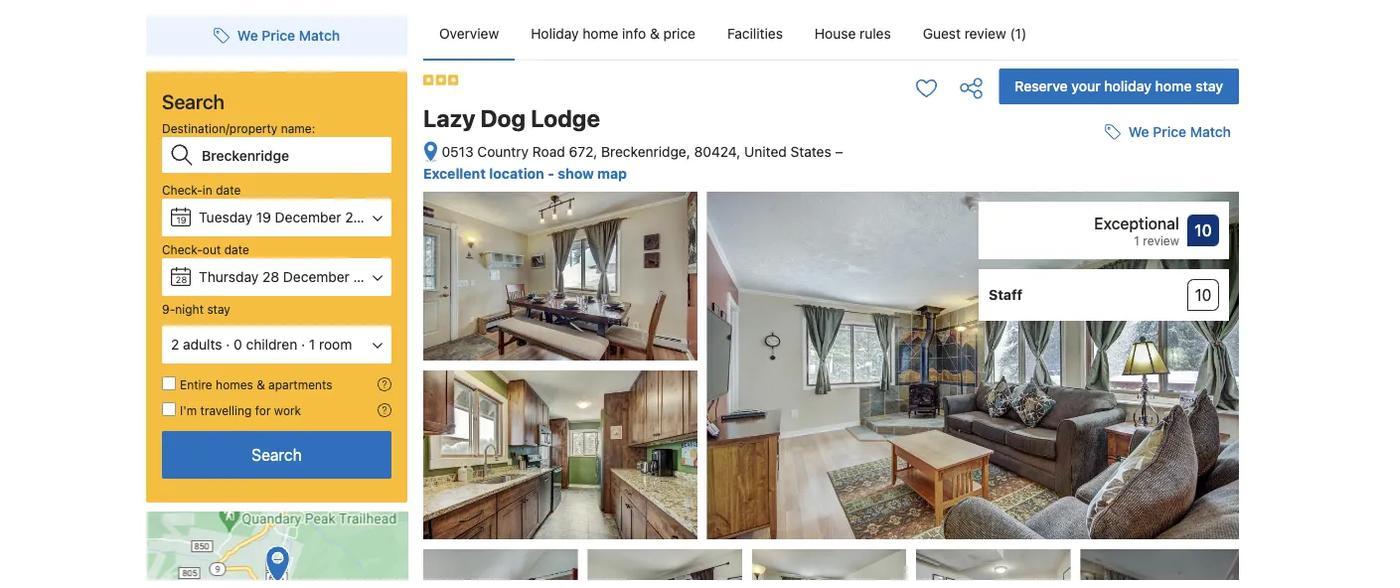 Task type: locate. For each thing, give the bounding box(es) containing it.
19 down check-in date
[[176, 215, 187, 225]]

1 vertical spatial price
[[1154, 124, 1187, 140]]

check- down tuesday
[[162, 243, 203, 257]]

1 vertical spatial 10
[[1196, 286, 1212, 305]]

holiday home info & price
[[531, 25, 696, 42]]

28
[[263, 269, 280, 285], [176, 274, 187, 285]]

we up destination/property name:
[[238, 27, 258, 44]]

children
[[246, 337, 298, 353]]

0 horizontal spatial stay
[[207, 302, 231, 316]]

road
[[533, 144, 565, 160]]

we'll show you stays where you can have the entire place to yourself image
[[378, 378, 392, 392], [378, 378, 392, 392]]

2 10 from the top
[[1196, 286, 1212, 305]]

1 down exceptional
[[1135, 234, 1140, 248]]

staff
[[989, 287, 1023, 303]]

10
[[1195, 221, 1213, 240], [1196, 286, 1212, 305]]

0 vertical spatial stay
[[1196, 78, 1224, 94]]

exceptional
[[1095, 214, 1180, 233]]

price up name:
[[262, 27, 295, 44]]

1 horizontal spatial we
[[1129, 124, 1150, 140]]

holiday
[[1105, 78, 1152, 94]]

click to open map view image
[[424, 141, 438, 164]]

0 vertical spatial we price match button
[[206, 18, 348, 54]]

december for 28
[[283, 269, 350, 285]]

we down 'holiday' at right top
[[1129, 124, 1150, 140]]

· left 0 in the bottom left of the page
[[226, 337, 230, 353]]

match
[[299, 27, 340, 44], [1191, 124, 1232, 140]]

check-in date
[[162, 183, 241, 197]]

entire
[[180, 378, 212, 392]]

0 vertical spatial 2023
[[345, 209, 379, 226]]

1 horizontal spatial search
[[252, 446, 302, 465]]

reserve your holiday home stay
[[1015, 78, 1224, 94]]

0 vertical spatial december
[[275, 209, 342, 226]]

2 scored 10 element from the top
[[1188, 280, 1220, 311]]

home inside button
[[1156, 78, 1193, 94]]

we price match inside the "search" section
[[238, 27, 340, 44]]

0 vertical spatial &
[[650, 25, 660, 42]]

destination/property name:
[[162, 121, 315, 135]]

price for we price match dropdown button to the bottom
[[1154, 124, 1187, 140]]

we price match down 'holiday' at right top
[[1129, 124, 1232, 140]]

price
[[262, 27, 295, 44], [1154, 124, 1187, 140]]

0 vertical spatial price
[[262, 27, 295, 44]]

review inside exceptional 1 review
[[1144, 234, 1180, 248]]

1
[[1135, 234, 1140, 248], [309, 337, 315, 353]]

lazy
[[424, 104, 476, 132]]

date right in
[[216, 183, 241, 197]]

search down work
[[252, 446, 302, 465]]

1 horizontal spatial price
[[1154, 124, 1187, 140]]

we price match button inside the "search" section
[[206, 18, 348, 54]]

check-
[[162, 183, 203, 197], [162, 243, 203, 257]]

0 vertical spatial we price match
[[238, 27, 340, 44]]

we price match button down 'holiday' at right top
[[1097, 114, 1240, 150]]

tuesday 19 december 2023
[[199, 209, 379, 226]]

0 horizontal spatial match
[[299, 27, 340, 44]]

rules
[[860, 25, 892, 42]]

1 vertical spatial we price match button
[[1097, 114, 1240, 150]]

2 check- from the top
[[162, 243, 203, 257]]

1 horizontal spatial 1
[[1135, 234, 1140, 248]]

0 vertical spatial 10
[[1195, 221, 1213, 240]]

match for we price match dropdown button to the bottom
[[1191, 124, 1232, 140]]

1 vertical spatial we
[[1129, 124, 1150, 140]]

we price match
[[238, 27, 340, 44], [1129, 124, 1232, 140]]

home right 'holiday' at right top
[[1156, 78, 1193, 94]]

0 horizontal spatial we price match
[[238, 27, 340, 44]]

1 horizontal spatial stay
[[1196, 78, 1224, 94]]

excellent location - show map button
[[424, 165, 627, 182]]

0 vertical spatial scored 10 element
[[1188, 215, 1220, 247]]

name:
[[281, 121, 315, 135]]

search section
[[138, 0, 416, 582]]

1 vertical spatial review
[[1144, 234, 1180, 248]]

1 vertical spatial scored 10 element
[[1188, 280, 1220, 311]]

search
[[162, 89, 225, 113], [252, 446, 302, 465]]

review left (1)
[[965, 25, 1007, 42]]

&
[[650, 25, 660, 42], [257, 378, 265, 392]]

2 adults · 0 children · 1 room button
[[162, 326, 392, 364]]

home
[[583, 25, 619, 42], [1156, 78, 1193, 94]]

match inside the "search" section
[[299, 27, 340, 44]]

1 10 from the top
[[1195, 221, 1213, 240]]

stay inside button
[[1196, 78, 1224, 94]]

destination/property
[[162, 121, 278, 135]]

lazy dog lodge
[[424, 104, 600, 132]]

9-night stay
[[162, 302, 231, 316]]

1 horizontal spatial &
[[650, 25, 660, 42]]

0 vertical spatial check-
[[162, 183, 203, 197]]

we price match for we price match dropdown button inside the the "search" section
[[238, 27, 340, 44]]

december
[[275, 209, 342, 226], [283, 269, 350, 285]]

review
[[965, 25, 1007, 42], [1144, 234, 1180, 248]]

price
[[664, 25, 696, 42]]

0 vertical spatial search
[[162, 89, 225, 113]]

december up thursday 28 december 2023
[[275, 209, 342, 226]]

1 horizontal spatial review
[[1144, 234, 1180, 248]]

search inside button
[[252, 446, 302, 465]]

0 horizontal spatial price
[[262, 27, 295, 44]]

overview
[[439, 25, 499, 42]]

1 vertical spatial 1
[[309, 337, 315, 353]]

1 vertical spatial stay
[[207, 302, 231, 316]]

0 horizontal spatial 1
[[309, 337, 315, 353]]

0 horizontal spatial we
[[238, 27, 258, 44]]

9-
[[162, 302, 175, 316]]

adults
[[183, 337, 222, 353]]

1 · from the left
[[226, 337, 230, 353]]

0 vertical spatial we
[[238, 27, 258, 44]]

map
[[598, 165, 627, 182]]

1 vertical spatial we price match
[[1129, 124, 1232, 140]]

0 vertical spatial 1
[[1135, 234, 1140, 248]]

& right "info"
[[650, 25, 660, 42]]

travelling
[[200, 404, 252, 418]]

· right children
[[301, 337, 305, 353]]

–
[[836, 144, 844, 160]]

2023
[[345, 209, 379, 226], [354, 269, 387, 285]]

28 up night
[[176, 274, 187, 285]]

date right out
[[224, 243, 249, 257]]

80424,
[[694, 144, 741, 160]]

1 vertical spatial date
[[224, 243, 249, 257]]

your
[[1072, 78, 1101, 94]]

1 left room
[[309, 337, 315, 353]]

review down exceptional
[[1144, 234, 1180, 248]]

1 vertical spatial &
[[257, 378, 265, 392]]

search up destination/property
[[162, 89, 225, 113]]

1 inside exceptional 1 review
[[1135, 234, 1140, 248]]

1 horizontal spatial we price match button
[[1097, 114, 1240, 150]]

scored 10 element
[[1188, 215, 1220, 247], [1188, 280, 1220, 311]]

check- up tuesday
[[162, 183, 203, 197]]

& inside the "search" section
[[257, 378, 265, 392]]

holiday
[[531, 25, 579, 42]]

1 vertical spatial search
[[252, 446, 302, 465]]

info
[[623, 25, 646, 42]]

home left "info"
[[583, 25, 619, 42]]

check- for in
[[162, 183, 203, 197]]

1 vertical spatial home
[[1156, 78, 1193, 94]]

tuesday
[[199, 209, 252, 226]]

we
[[238, 27, 258, 44], [1129, 124, 1150, 140]]

0
[[234, 337, 242, 353]]

19
[[256, 209, 271, 226], [176, 215, 187, 225]]

1 horizontal spatial ·
[[301, 337, 305, 353]]

1 horizontal spatial home
[[1156, 78, 1193, 94]]

we for we price match dropdown button inside the the "search" section
[[238, 27, 258, 44]]

0 horizontal spatial home
[[583, 25, 619, 42]]

28 right thursday
[[263, 269, 280, 285]]

stay right 'holiday' at right top
[[1196, 78, 1224, 94]]

0 horizontal spatial &
[[257, 378, 265, 392]]

0 horizontal spatial review
[[965, 25, 1007, 42]]

house rules
[[815, 25, 892, 42]]

guest review (1)
[[923, 25, 1027, 42]]

0 vertical spatial date
[[216, 183, 241, 197]]

price down 'reserve your holiday home stay' button
[[1154, 124, 1187, 140]]

0 vertical spatial home
[[583, 25, 619, 42]]

1 vertical spatial check-
[[162, 243, 203, 257]]

0 horizontal spatial ·
[[226, 337, 230, 353]]

1 horizontal spatial match
[[1191, 124, 1232, 140]]

price for we price match dropdown button inside the the "search" section
[[262, 27, 295, 44]]

1 vertical spatial 2023
[[354, 269, 387, 285]]

date for check-in date
[[216, 183, 241, 197]]

1 vertical spatial december
[[283, 269, 350, 285]]

location
[[490, 165, 545, 182]]

we price match button up name:
[[206, 18, 348, 54]]

stay right night
[[207, 302, 231, 316]]

1 horizontal spatial we price match
[[1129, 124, 1232, 140]]

19 right tuesday
[[256, 209, 271, 226]]

0513
[[442, 144, 474, 160]]

show
[[558, 165, 594, 182]]

0 horizontal spatial we price match button
[[206, 18, 348, 54]]

stay
[[1196, 78, 1224, 94], [207, 302, 231, 316]]

·
[[226, 337, 230, 353], [301, 337, 305, 353]]

room
[[319, 337, 352, 353]]

december down tuesday 19 december 2023
[[283, 269, 350, 285]]

check-out date
[[162, 243, 249, 257]]

0 vertical spatial match
[[299, 27, 340, 44]]

price inside the "search" section
[[262, 27, 295, 44]]

0 vertical spatial review
[[965, 25, 1007, 42]]

date
[[216, 183, 241, 197], [224, 243, 249, 257]]

& up the for
[[257, 378, 265, 392]]

we price match button
[[206, 18, 348, 54], [1097, 114, 1240, 150]]

we price match up name:
[[238, 27, 340, 44]]

we inside the "search" section
[[238, 27, 258, 44]]

1 check- from the top
[[162, 183, 203, 197]]

1 vertical spatial match
[[1191, 124, 1232, 140]]

thursday
[[199, 269, 259, 285]]



Task type: vqa. For each thing, say whether or not it's contained in the screenshot.
bottommost home
yes



Task type: describe. For each thing, give the bounding box(es) containing it.
1 horizontal spatial 28
[[263, 269, 280, 285]]

2
[[171, 337, 179, 353]]

facilities link
[[712, 8, 799, 60]]

house
[[815, 25, 856, 42]]

apartments
[[269, 378, 333, 392]]

we price match for we price match dropdown button to the bottom
[[1129, 124, 1232, 140]]

Where are you going? field
[[194, 137, 392, 173]]

0 horizontal spatial 28
[[176, 274, 187, 285]]

0 horizontal spatial 19
[[176, 215, 187, 225]]

2023 for tuesday 19 december 2023
[[345, 209, 379, 226]]

united
[[745, 144, 787, 160]]

work
[[274, 404, 301, 418]]

thursday 28 december 2023
[[199, 269, 387, 285]]

homes
[[216, 378, 253, 392]]

10 for first scored 10 element
[[1195, 221, 1213, 240]]

country
[[478, 144, 529, 160]]

facilities
[[728, 25, 783, 42]]

i'm travelling for work
[[180, 404, 301, 418]]

lodge
[[531, 104, 600, 132]]

0 horizontal spatial search
[[162, 89, 225, 113]]

rated exceptional element
[[989, 212, 1180, 236]]

0513 country road 672, breckenridge, 80424, united states – excellent location - show map
[[424, 144, 844, 182]]

10 for first scored 10 element from the bottom
[[1196, 286, 1212, 305]]

if you select this option, we'll show you popular business travel features like breakfast, wifi and free parking. image
[[378, 404, 392, 418]]

exceptional 1 review
[[1095, 214, 1180, 248]]

check- for out
[[162, 243, 203, 257]]

reserve your holiday home stay button
[[999, 69, 1240, 104]]

for
[[255, 404, 271, 418]]

home inside 'link'
[[583, 25, 619, 42]]

overview link
[[424, 8, 515, 60]]

2023 for thursday 28 december 2023
[[354, 269, 387, 285]]

match for we price match dropdown button inside the the "search" section
[[299, 27, 340, 44]]

we for we price match dropdown button to the bottom
[[1129, 124, 1150, 140]]

1 horizontal spatial 19
[[256, 209, 271, 226]]

-
[[548, 165, 555, 182]]

date for check-out date
[[224, 243, 249, 257]]

entire homes & apartments
[[180, 378, 333, 392]]

reserve
[[1015, 78, 1068, 94]]

breckenridge,
[[602, 144, 691, 160]]

house rules link
[[799, 8, 907, 60]]

& inside holiday home info & price 'link'
[[650, 25, 660, 42]]

out
[[203, 243, 221, 257]]

(1)
[[1011, 25, 1027, 42]]

states
[[791, 144, 832, 160]]

if you select this option, we'll show you popular business travel features like breakfast, wifi and free parking. image
[[378, 404, 392, 418]]

in
[[203, 183, 213, 197]]

search button
[[162, 431, 392, 479]]

i'm
[[180, 404, 197, 418]]

2 · from the left
[[301, 337, 305, 353]]

review inside 'guest review (1)' link
[[965, 25, 1007, 42]]

night
[[175, 302, 204, 316]]

guest
[[923, 25, 961, 42]]

1 inside button
[[309, 337, 315, 353]]

1 scored 10 element from the top
[[1188, 215, 1220, 247]]

stay inside the "search" section
[[207, 302, 231, 316]]

2 adults · 0 children · 1 room
[[171, 337, 352, 353]]

holiday home info & price link
[[515, 8, 712, 60]]

dog
[[481, 104, 526, 132]]

excellent
[[424, 165, 486, 182]]

guest review (1) link
[[907, 8, 1043, 60]]

december for 19
[[275, 209, 342, 226]]

672,
[[569, 144, 598, 160]]



